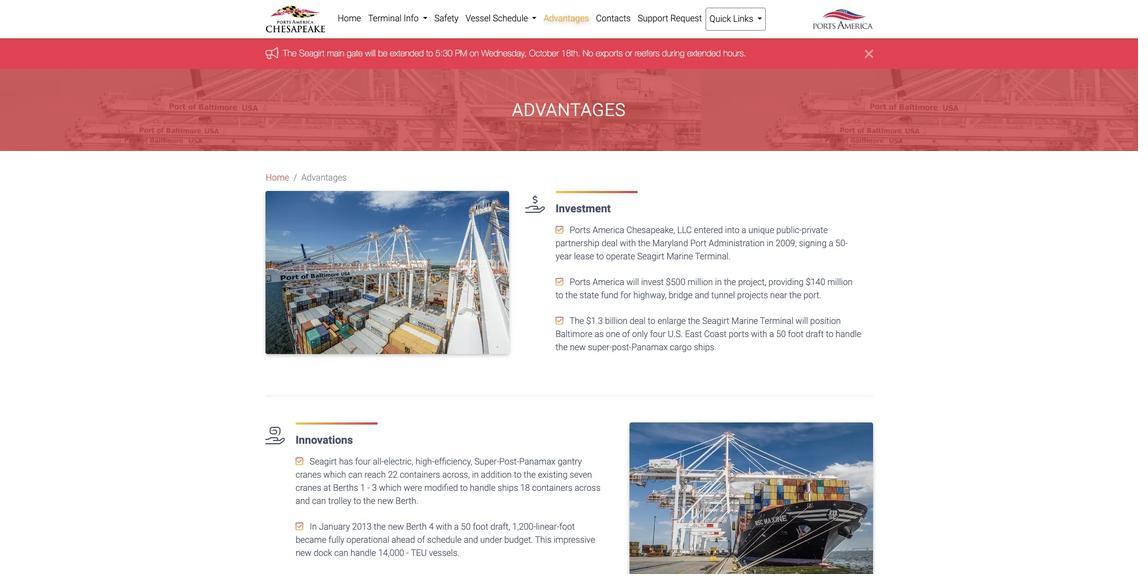 Task type: describe. For each thing, give the bounding box(es) containing it.
tunnel
[[711, 290, 735, 301]]

entered
[[694, 225, 723, 236]]

addition
[[481, 470, 512, 480]]

close image
[[865, 47, 873, 60]]

0 vertical spatial containers
[[400, 470, 440, 480]]

home for right home "link"
[[338, 13, 361, 24]]

2013
[[352, 522, 372, 532]]

gantry
[[558, 457, 582, 467]]

deal inside ports america chesapeake, llc entered into a unique public-private partnership deal with the maryland port administration in 2009, signing a 50- year lease to operate seagirt marine terminal.
[[602, 238, 618, 249]]

the seagirt main gate will be extended to 5:30 pm on wednesday, october 18th.  no exports or reefers during extended hours.
[[283, 48, 746, 58]]

investment image
[[265, 191, 509, 354]]

the down baltimore
[[556, 342, 568, 353]]

public-
[[776, 225, 802, 236]]

advantages link
[[540, 8, 593, 30]]

terminal inside the $1.3 billion deal to enlarge the seagirt marine terminal will position baltimore as one of only four u.s. east coast ports with a 50 foot draft to handle the new super-post-panamax cargo ships.
[[760, 316, 793, 326]]

new inside seagirt has four all-electric, high-efficiency, super-post-panamax gantry cranes which can reach 22 containers across, in addition to the existing seven cranes at berths 1 - 3 which were modified to handle ships 18 containers across and can trolley to the new berth.
[[378, 496, 393, 507]]

during
[[662, 48, 684, 58]]

the down providing
[[789, 290, 801, 301]]

3
[[372, 483, 377, 493]]

modified
[[424, 483, 458, 493]]

check square image for ports america chesapeake, llc entered into a unique public-private partnership deal with the maryland port administration in 2009, signing a 50- year lease to operate seagirt marine terminal.
[[556, 226, 563, 235]]

to up 18
[[514, 470, 522, 480]]

bridge
[[669, 290, 693, 301]]

january
[[319, 522, 350, 532]]

$140
[[806, 277, 825, 288]]

invest
[[641, 277, 664, 288]]

signing
[[799, 238, 827, 249]]

operational
[[346, 535, 389, 545]]

of inside the $1.3 billion deal to enlarge the seagirt marine terminal will position baltimore as one of only four u.s. east coast ports with a 50 foot draft to handle the new super-post-panamax cargo ships.
[[622, 329, 630, 340]]

and inside seagirt has four all-electric, high-efficiency, super-post-panamax gantry cranes which can reach 22 containers across, in addition to the existing seven cranes at berths 1 - 3 which were modified to handle ships 18 containers across and can trolley to the new berth.
[[296, 496, 310, 507]]

chesapeake,
[[627, 225, 675, 236]]

east
[[685, 329, 702, 340]]

1 vertical spatial advantages
[[512, 100, 626, 121]]

super-
[[588, 342, 612, 353]]

existing
[[538, 470, 568, 480]]

reach
[[364, 470, 386, 480]]

post-
[[499, 457, 519, 467]]

1 vertical spatial which
[[379, 483, 402, 493]]

will inside ports america will invest $500 million in the project, providing $140 million to the state fund for highway, bridge and tunnel projects near the port.
[[627, 277, 639, 288]]

50-
[[836, 238, 848, 249]]

0 vertical spatial which
[[323, 470, 346, 480]]

fully
[[329, 535, 344, 545]]

terminal info link
[[365, 8, 431, 30]]

across,
[[442, 470, 470, 480]]

teu
[[411, 548, 427, 559]]

handle inside the $1.3 billion deal to enlarge the seagirt marine terminal will position baltimore as one of only four u.s. east coast ports with a 50 foot draft to handle the new super-post-panamax cargo ships.
[[836, 329, 861, 340]]

billion
[[605, 316, 627, 326]]

baltimore
[[556, 329, 592, 340]]

all-
[[373, 457, 384, 467]]

to down 1
[[353, 496, 361, 507]]

trolley
[[328, 496, 351, 507]]

contacts
[[596, 13, 631, 24]]

safety link
[[431, 8, 462, 30]]

in inside ports america chesapeake, llc entered into a unique public-private partnership deal with the maryland port administration in 2009, signing a 50- year lease to operate seagirt marine terminal.
[[767, 238, 774, 249]]

0 horizontal spatial foot
[[473, 522, 488, 532]]

operate
[[606, 251, 635, 262]]

and inside the in january 2013 the new berth 4 with a 50 foot draft, 1,200-linear-foot became fully operational ahead of schedule and under budget. this impressive new dock can handle 14,000 - teu vessels.
[[464, 535, 478, 545]]

in inside ports america will invest $500 million in the project, providing $140 million to the state fund for highway, bridge and tunnel projects near the port.
[[715, 277, 722, 288]]

14,000
[[378, 548, 404, 559]]

the up the east
[[688, 316, 700, 326]]

1,200-
[[512, 522, 536, 532]]

marine inside the $1.3 billion deal to enlarge the seagirt marine terminal will position baltimore as one of only four u.s. east coast ports with a 50 foot draft to handle the new super-post-panamax cargo ships.
[[732, 316, 758, 326]]

private
[[802, 225, 828, 236]]

projects
[[737, 290, 768, 301]]

the up "tunnel"
[[724, 277, 736, 288]]

has
[[339, 457, 353, 467]]

seagirt has four all-electric, high-efficiency, super-post-panamax gantry cranes which can reach 22 containers across, in addition to the existing seven cranes at berths 1 - 3 which were modified to handle ships 18 containers across and can trolley to the new berth.
[[296, 457, 601, 507]]

with inside ports america chesapeake, llc entered into a unique public-private partnership deal with the maryland port administration in 2009, signing a 50- year lease to operate seagirt marine terminal.
[[620, 238, 636, 249]]

port.
[[804, 290, 821, 301]]

lease
[[574, 251, 594, 262]]

2 million from the left
[[827, 277, 853, 288]]

high-
[[415, 457, 434, 467]]

can inside the in january 2013 the new berth 4 with a 50 foot draft, 1,200-linear-foot became fully operational ahead of schedule and under budget. this impressive new dock can handle 14,000 - teu vessels.
[[334, 548, 348, 559]]

berth
[[406, 522, 427, 532]]

under
[[480, 535, 502, 545]]

request
[[670, 13, 702, 24]]

1 vertical spatial check square image
[[296, 457, 303, 466]]

support request
[[638, 13, 702, 24]]

ships.
[[694, 342, 716, 353]]

into
[[725, 225, 740, 236]]

on
[[469, 48, 479, 58]]

draft
[[806, 329, 824, 340]]

one
[[606, 329, 620, 340]]

a inside the $1.3 billion deal to enlarge the seagirt marine terminal will position baltimore as one of only four u.s. east coast ports with a 50 foot draft to handle the new super-post-panamax cargo ships.
[[769, 329, 774, 340]]

efficiency,
[[434, 457, 472, 467]]

schedule
[[493, 13, 528, 24]]

project,
[[738, 277, 766, 288]]

4
[[429, 522, 434, 532]]

seagirt inside alert
[[299, 48, 324, 58]]

at
[[323, 483, 331, 493]]

1 vertical spatial home link
[[266, 172, 289, 185]]

to inside alert
[[426, 48, 433, 58]]

super-
[[474, 457, 499, 467]]

50 inside the $1.3 billion deal to enlarge the seagirt marine terminal will position baltimore as one of only four u.s. east coast ports with a 50 foot draft to handle the new super-post-panamax cargo ships.
[[776, 329, 786, 340]]

foot inside the $1.3 billion deal to enlarge the seagirt marine terminal will position baltimore as one of only four u.s. east coast ports with a 50 foot draft to handle the new super-post-panamax cargo ships.
[[788, 329, 804, 340]]

or
[[625, 48, 632, 58]]

vessel schedule link
[[462, 8, 540, 30]]

contacts link
[[593, 8, 634, 30]]

seagirt inside seagirt has four all-electric, high-efficiency, super-post-panamax gantry cranes which can reach 22 containers across, in addition to the existing seven cranes at berths 1 - 3 which were modified to handle ships 18 containers across and can trolley to the new berth.
[[310, 457, 337, 467]]

1 million from the left
[[688, 277, 713, 288]]

berth.
[[396, 496, 418, 507]]

exports
[[595, 48, 623, 58]]

ports america chesapeake, llc entered into a unique public-private partnership deal with the maryland port administration in 2009, signing a 50- year lease to operate seagirt marine terminal.
[[556, 225, 848, 262]]

budget.
[[504, 535, 533, 545]]

18th.
[[561, 48, 580, 58]]

check square image for investment
[[556, 278, 563, 287]]

to down position
[[826, 329, 834, 340]]

and inside ports america will invest $500 million in the project, providing $140 million to the state fund for highway, bridge and tunnel projects near the port.
[[695, 290, 709, 301]]

america for will
[[593, 277, 624, 288]]

the for seagirt
[[283, 48, 296, 58]]

1 extended from the left
[[390, 48, 424, 58]]

new down became
[[296, 548, 311, 559]]

four inside seagirt has four all-electric, high-efficiency, super-post-panamax gantry cranes which can reach 22 containers across, in addition to the existing seven cranes at berths 1 - 3 which were modified to handle ships 18 containers across and can trolley to the new berth.
[[355, 457, 371, 467]]

bullhorn image
[[265, 47, 283, 59]]

quick links
[[710, 14, 755, 24]]

terminal.
[[695, 251, 731, 262]]

cargo
[[670, 342, 692, 353]]

october
[[529, 48, 559, 58]]

vessel
[[466, 13, 491, 24]]

state
[[580, 290, 599, 301]]

unique
[[748, 225, 774, 236]]

2 vertical spatial advantages
[[301, 173, 347, 183]]

to up only
[[648, 316, 655, 326]]

5:30
[[435, 48, 452, 58]]

for
[[621, 290, 631, 301]]

be
[[378, 48, 387, 58]]



Task type: locate. For each thing, give the bounding box(es) containing it.
1 horizontal spatial handle
[[470, 483, 496, 493]]

ports inside ports america will invest $500 million in the project, providing $140 million to the state fund for highway, bridge and tunnel projects near the port.
[[570, 277, 590, 288]]

this
[[535, 535, 552, 545]]

with inside the in january 2013 the new berth 4 with a 50 foot draft, 1,200-linear-foot became fully operational ahead of schedule and under budget. this impressive new dock can handle 14,000 - teu vessels.
[[436, 522, 452, 532]]

seagirt left main
[[299, 48, 324, 58]]

1 vertical spatial -
[[406, 548, 409, 559]]

near
[[770, 290, 787, 301]]

new up ahead
[[388, 522, 404, 532]]

0 vertical spatial and
[[695, 290, 709, 301]]

1 horizontal spatial deal
[[630, 316, 646, 326]]

the up 18
[[524, 470, 536, 480]]

handle inside the in january 2013 the new berth 4 with a 50 foot draft, 1,200-linear-foot became fully operational ahead of schedule and under budget. this impressive new dock can handle 14,000 - teu vessels.
[[350, 548, 376, 559]]

0 vertical spatial deal
[[602, 238, 618, 249]]

the seagirt main gate will be extended to 5:30 pm on wednesday, october 18th.  no exports or reefers during extended hours. alert
[[0, 39, 1138, 69]]

seagirt inside the $1.3 billion deal to enlarge the seagirt marine terminal will position baltimore as one of only four u.s. east coast ports with a 50 foot draft to handle the new super-post-panamax cargo ships.
[[702, 316, 729, 326]]

of right one on the right bottom
[[622, 329, 630, 340]]

handle down addition
[[470, 483, 496, 493]]

the inside alert
[[283, 48, 296, 58]]

check square image down innovations
[[296, 457, 303, 466]]

containers
[[400, 470, 440, 480], [532, 483, 573, 493]]

0 horizontal spatial extended
[[390, 48, 424, 58]]

ports for ports america will invest $500 million in the project, providing $140 million to the state fund for highway, bridge and tunnel projects near the port.
[[570, 277, 590, 288]]

0 horizontal spatial which
[[323, 470, 346, 480]]

will inside the $1.3 billion deal to enlarge the seagirt marine terminal will position baltimore as one of only four u.s. east coast ports with a 50 foot draft to handle the new super-post-panamax cargo ships.
[[796, 316, 808, 326]]

0 vertical spatial home link
[[334, 8, 365, 30]]

0 vertical spatial check square image
[[556, 226, 563, 235]]

1 vertical spatial home
[[266, 173, 289, 183]]

1 vertical spatial containers
[[532, 483, 573, 493]]

1 vertical spatial check square image
[[556, 317, 563, 325]]

in january 2013 the new berth 4 with a 50 foot draft, 1,200-linear-foot became fully operational ahead of schedule and under budget. this impressive new dock can handle 14,000 - teu vessels.
[[296, 522, 595, 559]]

providing
[[768, 277, 804, 288]]

0 horizontal spatial four
[[355, 457, 371, 467]]

check square image
[[556, 226, 563, 235], [556, 317, 563, 325]]

2009,
[[776, 238, 797, 249]]

2 vertical spatial will
[[796, 316, 808, 326]]

2 extended from the left
[[687, 48, 721, 58]]

1 horizontal spatial of
[[622, 329, 630, 340]]

america
[[593, 225, 624, 236], [593, 277, 624, 288]]

ships
[[498, 483, 518, 493]]

will up for
[[627, 277, 639, 288]]

handle inside seagirt has four all-electric, high-efficiency, super-post-panamax gantry cranes which can reach 22 containers across, in addition to the existing seven cranes at berths 1 - 3 which were modified to handle ships 18 containers across and can trolley to the new berth.
[[470, 483, 496, 493]]

50 up schedule
[[461, 522, 471, 532]]

containers down high-
[[400, 470, 440, 480]]

1 vertical spatial marine
[[732, 316, 758, 326]]

0 horizontal spatial panamax
[[519, 457, 555, 467]]

advantages
[[544, 13, 589, 24], [512, 100, 626, 121], [301, 173, 347, 183]]

0 horizontal spatial the
[[283, 48, 296, 58]]

1 horizontal spatial and
[[464, 535, 478, 545]]

the up baltimore
[[570, 316, 584, 326]]

1 vertical spatial ports
[[570, 277, 590, 288]]

1 vertical spatial will
[[627, 277, 639, 288]]

wednesday,
[[481, 48, 526, 58]]

can down at
[[312, 496, 326, 507]]

1 vertical spatial and
[[296, 496, 310, 507]]

1 vertical spatial 50
[[461, 522, 471, 532]]

0 vertical spatial marine
[[667, 251, 693, 262]]

cranes down innovations
[[296, 470, 321, 480]]

dock
[[314, 548, 332, 559]]

1 vertical spatial terminal
[[760, 316, 793, 326]]

handle down position
[[836, 329, 861, 340]]

ahead
[[392, 535, 415, 545]]

schedule
[[427, 535, 462, 545]]

maryland
[[652, 238, 688, 249]]

1 horizontal spatial home
[[338, 13, 361, 24]]

1 horizontal spatial home link
[[334, 8, 365, 30]]

seagirt down innovations
[[310, 457, 337, 467]]

gate
[[347, 48, 362, 58]]

2 cranes from the top
[[296, 483, 321, 493]]

50
[[776, 329, 786, 340], [461, 522, 471, 532]]

check square image down year
[[556, 278, 563, 287]]

1 horizontal spatial containers
[[532, 483, 573, 493]]

to left "5:30"
[[426, 48, 433, 58]]

links
[[733, 14, 753, 24]]

the left "state" on the right
[[565, 290, 577, 301]]

will up draft
[[796, 316, 808, 326]]

the inside the in january 2013 the new berth 4 with a 50 foot draft, 1,200-linear-foot became fully operational ahead of schedule and under budget. this impressive new dock can handle 14,000 - teu vessels.
[[374, 522, 386, 532]]

four
[[650, 329, 666, 340], [355, 457, 371, 467]]

0 vertical spatial with
[[620, 238, 636, 249]]

0 vertical spatial -
[[367, 483, 370, 493]]

as
[[595, 329, 604, 340]]

ports up "state" on the right
[[570, 277, 590, 288]]

which
[[323, 470, 346, 480], [379, 483, 402, 493]]

vessel schedule
[[466, 13, 530, 24]]

home inside "link"
[[338, 13, 361, 24]]

america inside ports america chesapeake, llc entered into a unique public-private partnership deal with the maryland port administration in 2009, signing a 50- year lease to operate seagirt marine terminal.
[[593, 225, 624, 236]]

became
[[296, 535, 326, 545]]

to inside ports america chesapeake, llc entered into a unique public-private partnership deal with the maryland port administration in 2009, signing a 50- year lease to operate seagirt marine terminal.
[[596, 251, 604, 262]]

2 vertical spatial and
[[464, 535, 478, 545]]

extended right be
[[390, 48, 424, 58]]

handle down operational
[[350, 548, 376, 559]]

1 vertical spatial panamax
[[519, 457, 555, 467]]

pm
[[455, 48, 467, 58]]

hours.
[[723, 48, 746, 58]]

1 horizontal spatial marine
[[732, 316, 758, 326]]

0 vertical spatial panamax
[[632, 342, 668, 353]]

of inside the in january 2013 the new berth 4 with a 50 foot draft, 1,200-linear-foot became fully operational ahead of schedule and under budget. this impressive new dock can handle 14,000 - teu vessels.
[[417, 535, 425, 545]]

2 america from the top
[[593, 277, 624, 288]]

panamax
[[632, 342, 668, 353], [519, 457, 555, 467]]

a
[[742, 225, 746, 236], [829, 238, 833, 249], [769, 329, 774, 340], [454, 522, 459, 532]]

1 vertical spatial four
[[355, 457, 371, 467]]

1 horizontal spatial will
[[627, 277, 639, 288]]

of up teu
[[417, 535, 425, 545]]

quick
[[710, 14, 731, 24]]

- left teu
[[406, 548, 409, 559]]

panamax inside seagirt has four all-electric, high-efficiency, super-post-panamax gantry cranes which can reach 22 containers across, in addition to the existing seven cranes at berths 1 - 3 which were modified to handle ships 18 containers across and can trolley to the new berth.
[[519, 457, 555, 467]]

the $1.3 billion deal to enlarge the seagirt marine terminal will position baltimore as one of only four u.s. east coast ports with a 50 foot draft to handle the new super-post-panamax cargo ships.
[[556, 316, 861, 353]]

with inside the $1.3 billion deal to enlarge the seagirt marine terminal will position baltimore as one of only four u.s. east coast ports with a 50 foot draft to handle the new super-post-panamax cargo ships.
[[751, 329, 767, 340]]

advantages inside "advantages" link
[[544, 13, 589, 24]]

can down fully
[[334, 548, 348, 559]]

0 horizontal spatial and
[[296, 496, 310, 507]]

new inside the $1.3 billion deal to enlarge the seagirt marine terminal will position baltimore as one of only four u.s. east coast ports with a 50 foot draft to handle the new super-post-panamax cargo ships.
[[570, 342, 586, 353]]

with right ports
[[751, 329, 767, 340]]

the down 'chesapeake,'
[[638, 238, 650, 249]]

america up fund
[[593, 277, 624, 288]]

0 horizontal spatial in
[[472, 470, 479, 480]]

1 horizontal spatial -
[[406, 548, 409, 559]]

in
[[310, 522, 317, 532]]

0 vertical spatial handle
[[836, 329, 861, 340]]

to right the "lease"
[[596, 251, 604, 262]]

in
[[767, 238, 774, 249], [715, 277, 722, 288], [472, 470, 479, 480]]

a left 50-
[[829, 238, 833, 249]]

1
[[360, 483, 365, 493]]

containers down existing
[[532, 483, 573, 493]]

0 vertical spatial can
[[348, 470, 362, 480]]

0 vertical spatial ports
[[570, 225, 590, 236]]

1 horizontal spatial terminal
[[760, 316, 793, 326]]

with up the operate
[[620, 238, 636, 249]]

panamax down only
[[632, 342, 668, 353]]

a inside the in january 2013 the new berth 4 with a 50 foot draft, 1,200-linear-foot became fully operational ahead of schedule and under budget. this impressive new dock can handle 14,000 - teu vessels.
[[454, 522, 459, 532]]

year
[[556, 251, 572, 262]]

can up 1
[[348, 470, 362, 480]]

in down super-
[[472, 470, 479, 480]]

deal up only
[[630, 316, 646, 326]]

check square image up the partnership
[[556, 226, 563, 235]]

0 vertical spatial four
[[650, 329, 666, 340]]

- inside seagirt has four all-electric, high-efficiency, super-post-panamax gantry cranes which can reach 22 containers across, in addition to the existing seven cranes at berths 1 - 3 which were modified to handle ships 18 containers across and can trolley to the new berth.
[[367, 483, 370, 493]]

the up operational
[[374, 522, 386, 532]]

22
[[388, 470, 398, 480]]

0 vertical spatial the
[[283, 48, 296, 58]]

support request link
[[634, 8, 705, 30]]

2 check square image from the top
[[556, 317, 563, 325]]

deal inside the $1.3 billion deal to enlarge the seagirt marine terminal will position baltimore as one of only four u.s. east coast ports with a 50 foot draft to handle the new super-post-panamax cargo ships.
[[630, 316, 646, 326]]

1 horizontal spatial with
[[620, 238, 636, 249]]

home
[[338, 13, 361, 24], [266, 173, 289, 183]]

with right 4
[[436, 522, 452, 532]]

check square image for innovations
[[296, 522, 303, 531]]

2 vertical spatial can
[[334, 548, 348, 559]]

1 horizontal spatial in
[[715, 277, 722, 288]]

to inside ports america will invest $500 million in the project, providing $140 million to the state fund for highway, bridge and tunnel projects near the port.
[[556, 290, 563, 301]]

linear-
[[536, 522, 559, 532]]

u.s.
[[668, 329, 683, 340]]

were
[[404, 483, 422, 493]]

0 horizontal spatial 50
[[461, 522, 471, 532]]

home for bottommost home "link"
[[266, 173, 289, 183]]

18
[[520, 483, 530, 493]]

to left "state" on the right
[[556, 290, 563, 301]]

panamax up existing
[[519, 457, 555, 467]]

new down baltimore
[[570, 342, 586, 353]]

1 check square image from the top
[[556, 226, 563, 235]]

extended right the during
[[687, 48, 721, 58]]

check square image up baltimore
[[556, 317, 563, 325]]

0 vertical spatial will
[[365, 48, 375, 58]]

the inside the $1.3 billion deal to enlarge the seagirt marine terminal will position baltimore as one of only four u.s. east coast ports with a 50 foot draft to handle the new super-post-panamax cargo ships.
[[570, 316, 584, 326]]

check square image left "in"
[[296, 522, 303, 531]]

will
[[365, 48, 375, 58], [627, 277, 639, 288], [796, 316, 808, 326]]

port
[[690, 238, 706, 249]]

ports america will invest $500 million in the project, providing $140 million to the state fund for highway, bridge and tunnel projects near the port.
[[556, 277, 853, 301]]

to down "across,"
[[460, 483, 468, 493]]

highway,
[[633, 290, 666, 301]]

2 horizontal spatial and
[[695, 290, 709, 301]]

terminal down near
[[760, 316, 793, 326]]

0 vertical spatial 50
[[776, 329, 786, 340]]

million right $140 on the right
[[827, 277, 853, 288]]

2 horizontal spatial with
[[751, 329, 767, 340]]

marine inside ports america chesapeake, llc entered into a unique public-private partnership deal with the maryland port administration in 2009, signing a 50- year lease to operate seagirt marine terminal.
[[667, 251, 693, 262]]

2 ports from the top
[[570, 277, 590, 288]]

new left berth.
[[378, 496, 393, 507]]

ports
[[570, 225, 590, 236], [570, 277, 590, 288]]

four left all- on the left of the page
[[355, 457, 371, 467]]

a right ports
[[769, 329, 774, 340]]

0 horizontal spatial home
[[266, 173, 289, 183]]

check square image
[[556, 278, 563, 287], [296, 457, 303, 466], [296, 522, 303, 531]]

in up "tunnel"
[[715, 277, 722, 288]]

- left 3
[[367, 483, 370, 493]]

1 horizontal spatial million
[[827, 277, 853, 288]]

the for $1.3
[[570, 316, 584, 326]]

2 horizontal spatial will
[[796, 316, 808, 326]]

marine up ports
[[732, 316, 758, 326]]

2 vertical spatial with
[[436, 522, 452, 532]]

extended
[[390, 48, 424, 58], [687, 48, 721, 58]]

berths
[[333, 483, 358, 493]]

will left be
[[365, 48, 375, 58]]

llc
[[677, 225, 692, 236]]

0 horizontal spatial containers
[[400, 470, 440, 480]]

which up at
[[323, 470, 346, 480]]

check square image for the $1.3 billion deal to enlarge the seagirt marine terminal will position baltimore as one of only four u.s. east coast ports with a 50 foot draft to handle the new super-post-panamax cargo ships.
[[556, 317, 563, 325]]

1 horizontal spatial which
[[379, 483, 402, 493]]

foot left draft
[[788, 329, 804, 340]]

and
[[695, 290, 709, 301], [296, 496, 310, 507], [464, 535, 478, 545]]

reefers
[[635, 48, 659, 58]]

0 horizontal spatial marine
[[667, 251, 693, 262]]

0 vertical spatial america
[[593, 225, 624, 236]]

seagirt down maryland
[[637, 251, 664, 262]]

a up schedule
[[454, 522, 459, 532]]

0 horizontal spatial of
[[417, 535, 425, 545]]

will inside alert
[[365, 48, 375, 58]]

the inside ports america chesapeake, llc entered into a unique public-private partnership deal with the maryland port administration in 2009, signing a 50- year lease to operate seagirt marine terminal.
[[638, 238, 650, 249]]

america inside ports america will invest $500 million in the project, providing $140 million to the state fund for highway, bridge and tunnel projects near the port.
[[593, 277, 624, 288]]

1 vertical spatial the
[[570, 316, 584, 326]]

1 vertical spatial america
[[593, 277, 624, 288]]

2 vertical spatial handle
[[350, 548, 376, 559]]

0 vertical spatial check square image
[[556, 278, 563, 287]]

- inside the in january 2013 the new berth 4 with a 50 foot draft, 1,200-linear-foot became fully operational ahead of schedule and under budget. this impressive new dock can handle 14,000 - teu vessels.
[[406, 548, 409, 559]]

new
[[570, 342, 586, 353], [378, 496, 393, 507], [388, 522, 404, 532], [296, 548, 311, 559]]

seven
[[570, 470, 592, 480]]

and left the under
[[464, 535, 478, 545]]

of
[[622, 329, 630, 340], [417, 535, 425, 545]]

across
[[575, 483, 601, 493]]

1 america from the top
[[593, 225, 624, 236]]

handle
[[836, 329, 861, 340], [470, 483, 496, 493], [350, 548, 376, 559]]

2 horizontal spatial in
[[767, 238, 774, 249]]

foot up the under
[[473, 522, 488, 532]]

million up bridge
[[688, 277, 713, 288]]

in inside seagirt has four all-electric, high-efficiency, super-post-panamax gantry cranes which can reach 22 containers across, in addition to the existing seven cranes at berths 1 - 3 which were modified to handle ships 18 containers across and can trolley to the new berth.
[[472, 470, 479, 480]]

cranes left at
[[296, 483, 321, 493]]

administration
[[709, 238, 765, 249]]

four left the "u.s."
[[650, 329, 666, 340]]

1 cranes from the top
[[296, 470, 321, 480]]

seagirt
[[299, 48, 324, 58], [637, 251, 664, 262], [702, 316, 729, 326], [310, 457, 337, 467]]

1 horizontal spatial extended
[[687, 48, 721, 58]]

0 vertical spatial of
[[622, 329, 630, 340]]

america for chesapeake,
[[593, 225, 624, 236]]

ports inside ports america chesapeake, llc entered into a unique public-private partnership deal with the maryland port administration in 2009, signing a 50- year lease to operate seagirt marine terminal.
[[570, 225, 590, 236]]

1 vertical spatial cranes
[[296, 483, 321, 493]]

0 vertical spatial cranes
[[296, 470, 321, 480]]

0 horizontal spatial deal
[[602, 238, 618, 249]]

the left main
[[283, 48, 296, 58]]

the down 3
[[363, 496, 375, 507]]

marine down maryland
[[667, 251, 693, 262]]

$1.3
[[586, 316, 603, 326]]

$500
[[666, 277, 685, 288]]

innovations image
[[629, 423, 873, 574]]

0 horizontal spatial million
[[688, 277, 713, 288]]

seagirt inside ports america chesapeake, llc entered into a unique public-private partnership deal with the maryland port administration in 2009, signing a 50- year lease to operate seagirt marine terminal.
[[637, 251, 664, 262]]

innovations
[[296, 434, 353, 447]]

0 horizontal spatial will
[[365, 48, 375, 58]]

0 vertical spatial home
[[338, 13, 361, 24]]

2 vertical spatial check square image
[[296, 522, 303, 531]]

enlarge
[[658, 316, 686, 326]]

1 horizontal spatial 50
[[776, 329, 786, 340]]

1 vertical spatial with
[[751, 329, 767, 340]]

0 horizontal spatial handle
[[350, 548, 376, 559]]

foot
[[788, 329, 804, 340], [473, 522, 488, 532], [559, 522, 575, 532]]

1 vertical spatial deal
[[630, 316, 646, 326]]

ports up the partnership
[[570, 225, 590, 236]]

0 horizontal spatial terminal
[[368, 13, 402, 24]]

50 left draft
[[776, 329, 786, 340]]

0 horizontal spatial with
[[436, 522, 452, 532]]

ports
[[729, 329, 749, 340]]

0 vertical spatial terminal
[[368, 13, 402, 24]]

a right into
[[742, 225, 746, 236]]

0 horizontal spatial home link
[[266, 172, 289, 185]]

1 horizontal spatial four
[[650, 329, 666, 340]]

no
[[582, 48, 593, 58]]

terminal info
[[368, 13, 421, 24]]

1 ports from the top
[[570, 225, 590, 236]]

1 vertical spatial handle
[[470, 483, 496, 493]]

deal up the operate
[[602, 238, 618, 249]]

position
[[810, 316, 841, 326]]

and up "in"
[[296, 496, 310, 507]]

1 vertical spatial can
[[312, 496, 326, 507]]

seagirt up coast
[[702, 316, 729, 326]]

partnership
[[556, 238, 599, 249]]

50 inside the in january 2013 the new berth 4 with a 50 foot draft, 1,200-linear-foot became fully operational ahead of schedule and under budget. this impressive new dock can handle 14,000 - teu vessels.
[[461, 522, 471, 532]]

and left "tunnel"
[[695, 290, 709, 301]]

foot up the impressive
[[559, 522, 575, 532]]

in down unique
[[767, 238, 774, 249]]

ports for ports america chesapeake, llc entered into a unique public-private partnership deal with the maryland port administration in 2009, signing a 50- year lease to operate seagirt marine terminal.
[[570, 225, 590, 236]]

1 horizontal spatial foot
[[559, 522, 575, 532]]

0 vertical spatial advantages
[[544, 13, 589, 24]]

terminal left the info
[[368, 13, 402, 24]]

draft,
[[490, 522, 510, 532]]

america up the operate
[[593, 225, 624, 236]]

four inside the $1.3 billion deal to enlarge the seagirt marine terminal will position baltimore as one of only four u.s. east coast ports with a 50 foot draft to handle the new super-post-panamax cargo ships.
[[650, 329, 666, 340]]

the seagirt main gate will be extended to 5:30 pm on wednesday, october 18th.  no exports or reefers during extended hours. link
[[283, 48, 746, 58]]

panamax inside the $1.3 billion deal to enlarge the seagirt marine terminal will position baltimore as one of only four u.s. east coast ports with a 50 foot draft to handle the new super-post-panamax cargo ships.
[[632, 342, 668, 353]]

0 vertical spatial in
[[767, 238, 774, 249]]

which down 22
[[379, 483, 402, 493]]

0 horizontal spatial -
[[367, 483, 370, 493]]

1 vertical spatial of
[[417, 535, 425, 545]]



Task type: vqa. For each thing, say whether or not it's contained in the screenshot.
$140
yes



